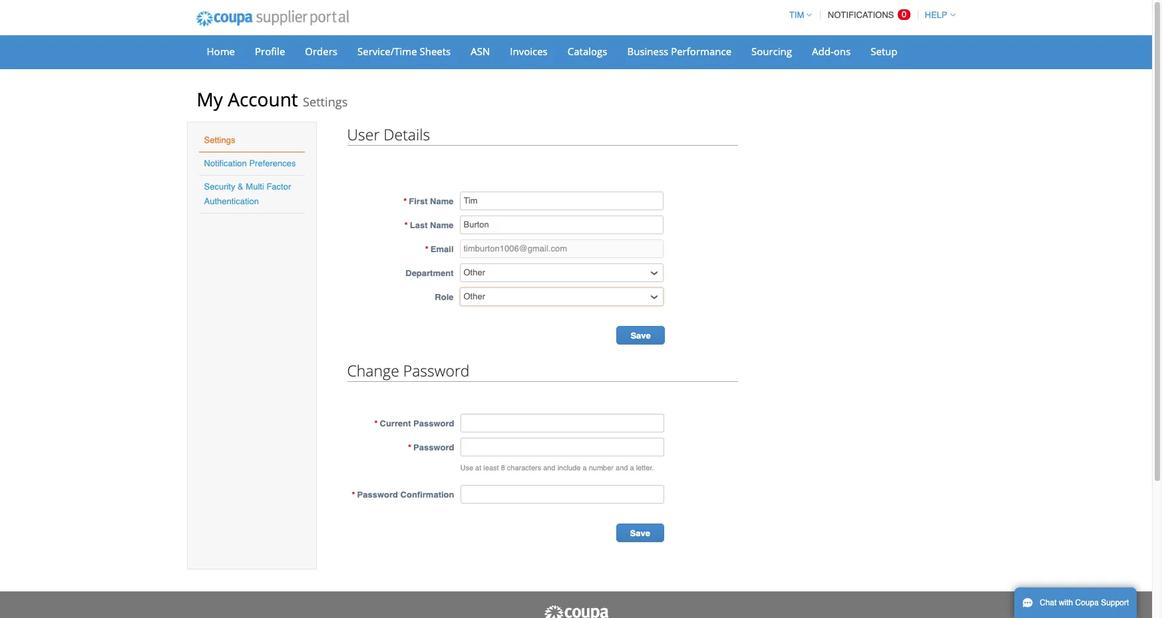 Task type: locate. For each thing, give the bounding box(es) containing it.
setup
[[871, 45, 898, 58]]

0 horizontal spatial coupa supplier portal image
[[187, 2, 358, 35]]

* current password
[[374, 419, 454, 429]]

save button
[[617, 326, 665, 345], [616, 524, 664, 543]]

security
[[204, 182, 235, 192]]

* email
[[425, 244, 454, 254]]

and
[[543, 464, 556, 473], [616, 464, 628, 473]]

password up * password
[[413, 419, 454, 429]]

password for change password
[[403, 360, 470, 381]]

name for * last name
[[430, 220, 454, 230]]

last
[[410, 220, 428, 230]]

1 vertical spatial settings
[[204, 135, 235, 145]]

None text field
[[460, 192, 663, 210], [460, 216, 663, 234], [460, 240, 663, 258], [460, 192, 663, 210], [460, 216, 663, 234], [460, 240, 663, 258]]

help
[[925, 10, 948, 20]]

and left "include"
[[543, 464, 556, 473]]

* for * email
[[425, 244, 429, 254]]

password for * password
[[413, 443, 454, 453]]

department
[[406, 268, 454, 278]]

* last name
[[405, 220, 454, 230]]

0 vertical spatial settings
[[303, 94, 348, 110]]

password
[[403, 360, 470, 381], [413, 419, 454, 429], [413, 443, 454, 453], [357, 490, 398, 500]]

* for * current password
[[374, 419, 378, 429]]

least
[[484, 464, 499, 473]]

None password field
[[460, 414, 664, 433], [460, 438, 664, 457], [460, 485, 664, 504], [460, 414, 664, 433], [460, 438, 664, 457], [460, 485, 664, 504]]

asn link
[[462, 41, 499, 61]]

invoices link
[[502, 41, 556, 61]]

notification preferences
[[204, 158, 296, 168]]

save
[[631, 331, 651, 341], [630, 529, 650, 539]]

and right number
[[616, 464, 628, 473]]

0 vertical spatial save
[[631, 331, 651, 341]]

my account settings
[[197, 87, 348, 112]]

1 vertical spatial save
[[630, 529, 650, 539]]

password for * password confirmation
[[357, 490, 398, 500]]

navigation containing notifications 0
[[783, 2, 956, 28]]

navigation
[[783, 2, 956, 28]]

1 vertical spatial coupa supplier portal image
[[543, 605, 609, 618]]

a
[[583, 464, 587, 473], [630, 464, 634, 473]]

0 horizontal spatial and
[[543, 464, 556, 473]]

password down * current password
[[413, 443, 454, 453]]

factor
[[267, 182, 291, 192]]

performance
[[671, 45, 732, 58]]

password left confirmation
[[357, 490, 398, 500]]

change
[[347, 360, 399, 381]]

1 horizontal spatial and
[[616, 464, 628, 473]]

add-
[[812, 45, 834, 58]]

notification preferences link
[[204, 158, 296, 168]]

settings up 'user'
[[303, 94, 348, 110]]

a left "letter."
[[630, 464, 634, 473]]

0 horizontal spatial a
[[583, 464, 587, 473]]

1 name from the top
[[430, 196, 454, 206]]

name
[[430, 196, 454, 206], [430, 220, 454, 230]]

business performance link
[[619, 41, 740, 61]]

profile
[[255, 45, 285, 58]]

2 and from the left
[[616, 464, 628, 473]]

1 horizontal spatial settings
[[303, 94, 348, 110]]

use at least 8 characters and include a number and a letter.
[[460, 464, 654, 473]]

security & multi factor authentication link
[[204, 182, 291, 206]]

2 a from the left
[[630, 464, 634, 473]]

1 horizontal spatial a
[[630, 464, 634, 473]]

1 vertical spatial name
[[430, 220, 454, 230]]

service/time
[[358, 45, 417, 58]]

a right "include"
[[583, 464, 587, 473]]

home
[[207, 45, 235, 58]]

user
[[347, 124, 380, 145]]

* first name
[[404, 196, 454, 206]]

* password confirmation
[[352, 490, 454, 500]]

name right last
[[430, 220, 454, 230]]

8
[[501, 464, 505, 473]]

letter.
[[636, 464, 654, 473]]

1 horizontal spatial coupa supplier portal image
[[543, 605, 609, 618]]

business
[[627, 45, 669, 58]]

details
[[384, 124, 430, 145]]

* for * password
[[408, 443, 411, 453]]

tim link
[[783, 10, 812, 20]]

security & multi factor authentication
[[204, 182, 291, 206]]

0 vertical spatial name
[[430, 196, 454, 206]]

1 vertical spatial save button
[[616, 524, 664, 543]]

name right first
[[430, 196, 454, 206]]

coupa supplier portal image
[[187, 2, 358, 35], [543, 605, 609, 618]]

*
[[404, 196, 407, 206], [405, 220, 408, 230], [425, 244, 429, 254], [374, 419, 378, 429], [408, 443, 411, 453], [352, 490, 355, 500]]

settings
[[303, 94, 348, 110], [204, 135, 235, 145]]

password up * current password
[[403, 360, 470, 381]]

2 name from the top
[[430, 220, 454, 230]]

email
[[431, 244, 454, 254]]

setup link
[[862, 41, 906, 61]]

settings link
[[204, 135, 235, 145]]

0 horizontal spatial settings
[[204, 135, 235, 145]]

preferences
[[249, 158, 296, 168]]

ons
[[834, 45, 851, 58]]

invoices
[[510, 45, 548, 58]]

chat with coupa support
[[1040, 599, 1129, 608]]

orders
[[305, 45, 338, 58]]

settings up notification at top left
[[204, 135, 235, 145]]

sheets
[[420, 45, 451, 58]]

notifications
[[828, 10, 894, 20]]

help link
[[919, 10, 956, 20]]

* for * password confirmation
[[352, 490, 355, 500]]



Task type: vqa. For each thing, say whether or not it's contained in the screenshot.
first 1 from the right
no



Task type: describe. For each thing, give the bounding box(es) containing it.
notifications 0
[[828, 9, 907, 20]]

change password
[[347, 360, 470, 381]]

add-ons
[[812, 45, 851, 58]]

characters
[[507, 464, 541, 473]]

catalogs
[[568, 45, 607, 58]]

0
[[902, 9, 907, 19]]

first
[[409, 196, 428, 206]]

0 vertical spatial coupa supplier portal image
[[187, 2, 358, 35]]

sourcing
[[752, 45, 792, 58]]

at
[[475, 464, 482, 473]]

profile link
[[246, 41, 294, 61]]

asn
[[471, 45, 490, 58]]

settings inside my account settings
[[303, 94, 348, 110]]

include
[[558, 464, 581, 473]]

tim
[[789, 10, 804, 20]]

chat
[[1040, 599, 1057, 608]]

with
[[1059, 599, 1073, 608]]

* for * last name
[[405, 220, 408, 230]]

&
[[238, 182, 243, 192]]

user details
[[347, 124, 430, 145]]

add-ons link
[[804, 41, 860, 61]]

number
[[589, 464, 614, 473]]

chat with coupa support button
[[1015, 588, 1137, 618]]

1 a from the left
[[583, 464, 587, 473]]

1 and from the left
[[543, 464, 556, 473]]

orders link
[[296, 41, 346, 61]]

home link
[[198, 41, 244, 61]]

service/time sheets link
[[349, 41, 460, 61]]

sourcing link
[[743, 41, 801, 61]]

use
[[460, 464, 473, 473]]

authentication
[[204, 196, 259, 206]]

notification
[[204, 158, 247, 168]]

account
[[228, 87, 298, 112]]

multi
[[246, 182, 264, 192]]

role
[[435, 292, 454, 302]]

confirmation
[[401, 490, 454, 500]]

* password
[[408, 443, 454, 453]]

service/time sheets
[[358, 45, 451, 58]]

coupa
[[1076, 599, 1099, 608]]

business performance
[[627, 45, 732, 58]]

name for * first name
[[430, 196, 454, 206]]

catalogs link
[[559, 41, 616, 61]]

support
[[1101, 599, 1129, 608]]

my
[[197, 87, 223, 112]]

current
[[380, 419, 411, 429]]

0 vertical spatial save button
[[617, 326, 665, 345]]

* for * first name
[[404, 196, 407, 206]]



